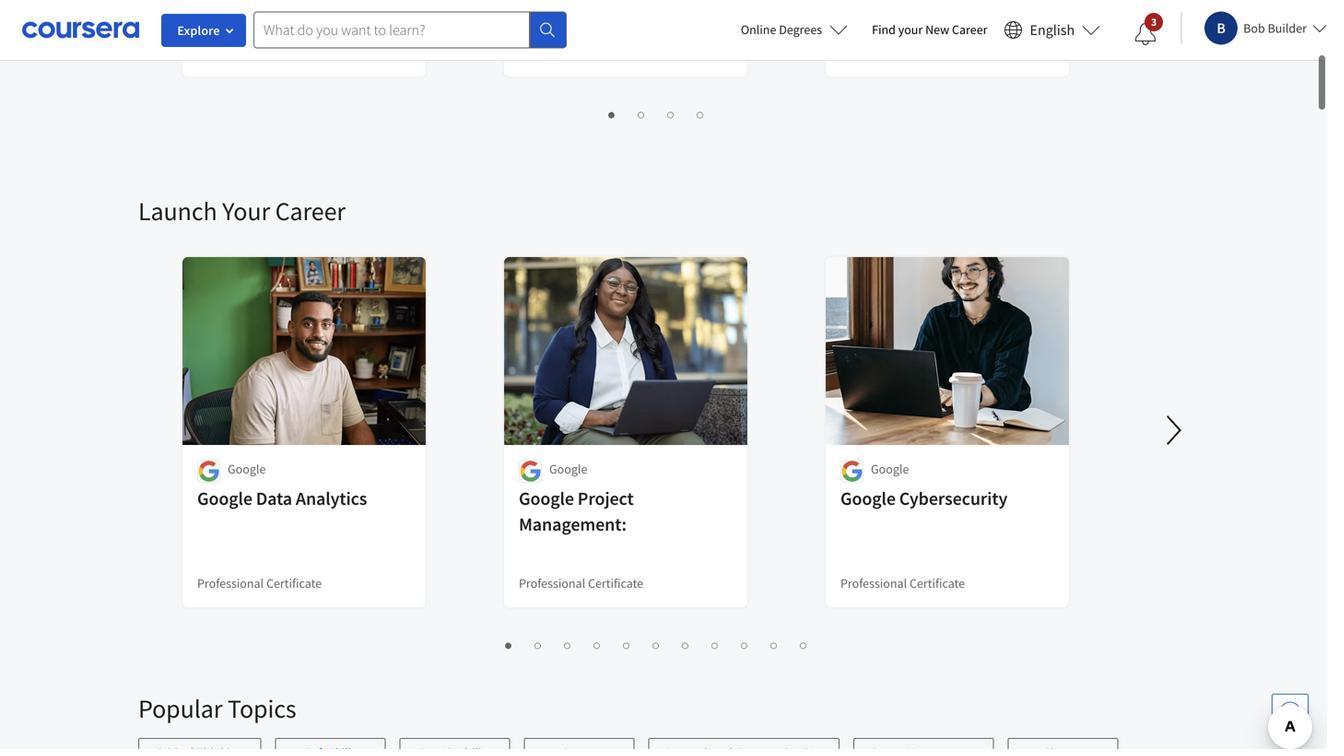 Task type: vqa. For each thing, say whether or not it's contained in the screenshot.
the top 4
yes



Task type: describe. For each thing, give the bounding box(es) containing it.
2 for 1 button to the left's 2 button
[[531, 636, 538, 654]]

4 for 1 button to the left
[[590, 636, 597, 654]]

builder
[[1268, 20, 1307, 36]]

0 horizontal spatial 1 button
[[496, 634, 518, 656]]

launch
[[138, 195, 217, 227]]

8
[[708, 636, 715, 654]]

professional for analytics
[[197, 575, 264, 592]]

3 for 1 button to the left's 2 button 4 button
[[560, 636, 568, 654]]

5
[[619, 636, 627, 654]]

3 course from the left
[[841, 44, 879, 61]]

2 for the top 1 button 2 button
[[634, 105, 641, 123]]

project
[[578, 487, 634, 510]]

3 professional certificate from the left
[[841, 575, 965, 592]]

google inside google project management:
[[519, 487, 574, 510]]

popular
[[138, 693, 223, 725]]

9 button
[[732, 634, 754, 656]]

certificate for analytics
[[266, 575, 322, 592]]

launch your career
[[138, 195, 346, 227]]

your
[[899, 21, 923, 38]]

google data analytics
[[197, 487, 367, 510]]

google left cybersecurity
[[841, 487, 896, 510]]

1 course from the left
[[197, 44, 235, 61]]

professional for management:
[[519, 575, 586, 592]]

3 inside dropdown button
[[1152, 15, 1158, 29]]

certificate for management:
[[588, 575, 644, 592]]

3 course link from the left
[[824, 0, 1071, 78]]

1 course link from the left
[[181, 0, 428, 78]]

online degrees button
[[726, 9, 863, 50]]

7 button
[[673, 634, 695, 656]]

google project management:
[[519, 487, 634, 536]]

google cybersecurity
[[841, 487, 1008, 510]]

11
[[796, 636, 811, 654]]

3 certificate from the left
[[910, 575, 965, 592]]

1 for 1 button to the left
[[501, 636, 509, 654]]

3 button
[[1120, 12, 1172, 56]]

english
[[1030, 21, 1075, 39]]

2 vertical spatial list
[[138, 739, 1189, 750]]

What do you want to learn? text field
[[254, 12, 530, 48]]

google up google project management:
[[550, 461, 588, 478]]

2 button for 1 button to the left
[[525, 634, 547, 656]]

0 vertical spatial 1 button
[[599, 103, 621, 124]]

english button
[[997, 0, 1108, 60]]

professional certificate for analytics
[[197, 575, 322, 592]]

next slide image
[[1153, 408, 1197, 453]]

online
[[741, 21, 777, 38]]

b
[[1217, 19, 1226, 37]]

1 for the top 1 button
[[604, 105, 612, 123]]

0 horizontal spatial career
[[275, 195, 346, 227]]

google down google image
[[197, 487, 253, 510]]



Task type: locate. For each thing, give the bounding box(es) containing it.
bob builder
[[1244, 20, 1307, 36]]

1 horizontal spatial certificate
[[588, 575, 644, 592]]

1 horizontal spatial 4 button
[[687, 103, 710, 124]]

2 professional from the left
[[519, 575, 586, 592]]

2 button
[[628, 103, 651, 124], [525, 634, 547, 656]]

1 horizontal spatial google image
[[841, 460, 864, 483]]

show notifications image
[[1135, 23, 1157, 45]]

2 certificate from the left
[[588, 575, 644, 592]]

certificate down google data analytics
[[266, 575, 322, 592]]

course link
[[181, 0, 428, 78], [503, 0, 750, 78], [824, 0, 1071, 78]]

help center image
[[1280, 702, 1302, 724]]

1 horizontal spatial 2
[[634, 105, 641, 123]]

google image for google project management:
[[519, 460, 542, 483]]

0 vertical spatial 2
[[634, 105, 641, 123]]

certificate
[[266, 575, 322, 592], [588, 575, 644, 592], [910, 575, 965, 592]]

6
[[649, 636, 656, 654]]

2 horizontal spatial 3
[[1152, 15, 1158, 29]]

1 vertical spatial 2
[[531, 636, 538, 654]]

certificate down google cybersecurity
[[910, 575, 965, 592]]

0 horizontal spatial course
[[197, 44, 235, 61]]

topics
[[228, 693, 296, 725]]

4 button for the top 1 button 2 button
[[687, 103, 710, 124]]

3 inside launch your career carousel element
[[560, 636, 568, 654]]

google image
[[197, 460, 220, 483]]

1 inside launch your career carousel element
[[501, 636, 509, 654]]

0 horizontal spatial 3 button
[[555, 634, 577, 656]]

professional certificate
[[197, 575, 322, 592], [519, 575, 644, 592], [841, 575, 965, 592]]

cybersecurity
[[900, 487, 1008, 510]]

4 for the top 1 button
[[693, 105, 700, 123]]

1 certificate from the left
[[266, 575, 322, 592]]

1 vertical spatial 1 button
[[496, 634, 518, 656]]

0 vertical spatial list
[[184, 102, 1130, 124]]

1 professional from the left
[[197, 575, 264, 592]]

1 vertical spatial 4
[[590, 636, 597, 654]]

0 horizontal spatial 3
[[560, 636, 568, 654]]

4 button for 1 button to the left's 2 button
[[584, 634, 606, 656]]

0 horizontal spatial 2 button
[[525, 634, 547, 656]]

6 button
[[643, 634, 665, 656]]

bob
[[1244, 20, 1266, 36]]

2
[[634, 105, 641, 123], [531, 636, 538, 654]]

1 vertical spatial list
[[184, 633, 1130, 656]]

list inside launch your career carousel element
[[184, 633, 1130, 656]]

find your new career
[[872, 21, 988, 38]]

10
[[767, 636, 781, 654]]

2 horizontal spatial course link
[[824, 0, 1071, 78]]

online degrees
[[741, 21, 823, 38]]

9
[[737, 636, 745, 654]]

google image up google project management:
[[519, 460, 542, 483]]

professional certificate down data
[[197, 575, 322, 592]]

10 button
[[761, 634, 783, 656]]

google
[[228, 461, 266, 478], [550, 461, 588, 478], [871, 461, 910, 478], [197, 487, 253, 510], [519, 487, 574, 510], [841, 487, 896, 510]]

0 vertical spatial 4 button
[[687, 103, 710, 124]]

professional certificate for management:
[[519, 575, 644, 592]]

1
[[604, 105, 612, 123], [501, 636, 509, 654]]

1 vertical spatial 3 button
[[555, 634, 577, 656]]

0 vertical spatial 2 button
[[628, 103, 651, 124]]

2 vertical spatial 3
[[560, 636, 568, 654]]

certificate up 5
[[588, 575, 644, 592]]

0 horizontal spatial 4
[[590, 636, 597, 654]]

google up google cybersecurity
[[871, 461, 910, 478]]

0 vertical spatial 3 button
[[658, 103, 680, 124]]

0 vertical spatial career
[[952, 21, 988, 38]]

2 course from the left
[[519, 44, 557, 61]]

4 inside launch your career carousel element
[[590, 636, 597, 654]]

8 button
[[702, 634, 724, 656]]

2 inside launch your career carousel element
[[531, 636, 538, 654]]

1 horizontal spatial professional
[[519, 575, 586, 592]]

0 vertical spatial 4
[[693, 105, 700, 123]]

1 horizontal spatial career
[[952, 21, 988, 38]]

0 horizontal spatial certificate
[[266, 575, 322, 592]]

0 vertical spatial 1
[[604, 105, 612, 123]]

professional certificate down management:
[[519, 575, 644, 592]]

1 vertical spatial career
[[275, 195, 346, 227]]

1 horizontal spatial course link
[[503, 0, 750, 78]]

new
[[926, 21, 950, 38]]

popular topics
[[138, 693, 296, 725]]

0 horizontal spatial course link
[[181, 0, 428, 78]]

5 button
[[614, 634, 636, 656]]

1 button
[[599, 103, 621, 124], [496, 634, 518, 656]]

professional
[[197, 575, 264, 592], [519, 575, 586, 592], [841, 575, 907, 592]]

3 for 4 button corresponding to the top 1 button 2 button
[[663, 105, 671, 123]]

1 horizontal spatial course
[[519, 44, 557, 61]]

google right google image
[[228, 461, 266, 478]]

1 horizontal spatial 1 button
[[599, 103, 621, 124]]

data
[[256, 487, 292, 510]]

google image
[[519, 460, 542, 483], [841, 460, 864, 483]]

0 vertical spatial 3
[[1152, 15, 1158, 29]]

google image for google cybersecurity
[[841, 460, 864, 483]]

find
[[872, 21, 896, 38]]

None search field
[[254, 12, 567, 48]]

0 horizontal spatial 1
[[501, 636, 509, 654]]

0 horizontal spatial 4 button
[[584, 634, 606, 656]]

7
[[678, 636, 686, 654]]

2 horizontal spatial certificate
[[910, 575, 965, 592]]

2 google image from the left
[[841, 460, 864, 483]]

1 google image from the left
[[519, 460, 542, 483]]

google image up google cybersecurity
[[841, 460, 864, 483]]

google up management:
[[519, 487, 574, 510]]

career right the new
[[952, 21, 988, 38]]

explore
[[177, 22, 220, 39]]

0 horizontal spatial 2
[[531, 636, 538, 654]]

4 button
[[687, 103, 710, 124], [584, 634, 606, 656]]

1 horizontal spatial 1
[[604, 105, 612, 123]]

management:
[[519, 513, 627, 536]]

1 vertical spatial 4 button
[[584, 634, 606, 656]]

2 course link from the left
[[503, 0, 750, 78]]

coursera image
[[22, 15, 139, 44]]

2 horizontal spatial course
[[841, 44, 879, 61]]

analytics
[[296, 487, 367, 510]]

1 horizontal spatial 4
[[693, 105, 700, 123]]

career right 'your'
[[275, 195, 346, 227]]

1 horizontal spatial professional certificate
[[519, 575, 644, 592]]

1 horizontal spatial 3
[[663, 105, 671, 123]]

3 button for 1 button to the left's 2 button
[[555, 634, 577, 656]]

professional certificate down google cybersecurity
[[841, 575, 965, 592]]

1 vertical spatial 2 button
[[525, 634, 547, 656]]

3
[[1152, 15, 1158, 29], [663, 105, 671, 123], [560, 636, 568, 654]]

0 horizontal spatial professional
[[197, 575, 264, 592]]

degrees
[[779, 21, 823, 38]]

2 horizontal spatial professional
[[841, 575, 907, 592]]

find your new career link
[[863, 18, 997, 41]]

2 horizontal spatial professional certificate
[[841, 575, 965, 592]]

0 horizontal spatial google image
[[519, 460, 542, 483]]

1 professional certificate from the left
[[197, 575, 322, 592]]

1 horizontal spatial 3 button
[[658, 103, 680, 124]]

4
[[693, 105, 700, 123], [590, 636, 597, 654]]

0 horizontal spatial professional certificate
[[197, 575, 322, 592]]

3 button
[[658, 103, 680, 124], [555, 634, 577, 656]]

career
[[952, 21, 988, 38], [275, 195, 346, 227]]

your
[[222, 195, 270, 227]]

course
[[197, 44, 235, 61], [519, 44, 557, 61], [841, 44, 879, 61]]

launch your career carousel element
[[138, 139, 1328, 670]]

1 vertical spatial 1
[[501, 636, 509, 654]]

1 vertical spatial 3
[[663, 105, 671, 123]]

1 horizontal spatial 2 button
[[628, 103, 651, 124]]

2 button for the top 1 button
[[628, 103, 651, 124]]

3 professional from the left
[[841, 575, 907, 592]]

3 button for the top 1 button 2 button
[[658, 103, 680, 124]]

list
[[184, 102, 1130, 124], [184, 633, 1130, 656], [138, 739, 1189, 750]]

11 button
[[791, 634, 813, 656]]

explore button
[[161, 14, 246, 47]]

2 professional certificate from the left
[[519, 575, 644, 592]]



